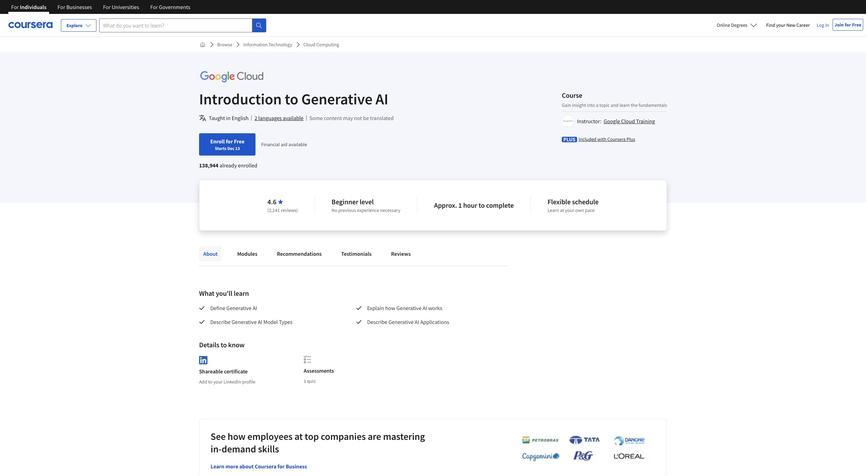 Task type: locate. For each thing, give the bounding box(es) containing it.
new
[[787, 22, 796, 28]]

1 vertical spatial learn
[[211, 463, 225, 470]]

to right hour
[[479, 201, 485, 210]]

topic
[[600, 102, 610, 108]]

flexible
[[548, 197, 571, 206]]

generative down the define generative ai
[[232, 319, 257, 326]]

not
[[354, 115, 362, 122]]

at down the flexible
[[560, 207, 564, 214]]

for for individuals
[[11, 3, 19, 10]]

2 for from the left
[[58, 3, 65, 10]]

0 horizontal spatial learn
[[234, 289, 249, 298]]

free for enroll
[[234, 138, 245, 145]]

see how employees at top companies are mastering in-demand skills
[[211, 430, 425, 455]]

None search field
[[99, 18, 266, 32]]

details
[[199, 341, 219, 349]]

for up dec
[[226, 138, 233, 145]]

0 horizontal spatial your
[[213, 379, 223, 385]]

taught in english
[[209, 115, 249, 122]]

1 vertical spatial 1
[[304, 378, 306, 385]]

financial aid available
[[261, 141, 307, 148]]

generative for describe generative ai model types
[[232, 319, 257, 326]]

1 horizontal spatial learn
[[548, 207, 559, 214]]

available right aid
[[289, 141, 307, 148]]

coursera plus image
[[562, 137, 577, 142]]

138,944 already enrolled
[[199, 162, 257, 169]]

1 horizontal spatial how
[[385, 305, 395, 312]]

0 horizontal spatial at
[[295, 430, 303, 443]]

for
[[11, 3, 19, 10], [58, 3, 65, 10], [103, 3, 111, 10], [150, 3, 158, 10]]

for businesses
[[58, 3, 92, 10]]

free up 13 on the left of the page
[[234, 138, 245, 145]]

to up 2 languages available button
[[285, 90, 299, 109]]

google cloud training link
[[604, 118, 655, 125]]

add
[[199, 379, 207, 385]]

insight
[[572, 102, 586, 108]]

more
[[226, 463, 238, 470]]

0 horizontal spatial 1
[[304, 378, 306, 385]]

coursera down skills
[[255, 463, 277, 470]]

0 horizontal spatial coursera
[[255, 463, 277, 470]]

coursera left plus
[[608, 136, 626, 142]]

4 for from the left
[[150, 3, 158, 10]]

your right "find"
[[777, 22, 786, 28]]

generative down explain how generative ai works
[[389, 319, 414, 326]]

what
[[199, 289, 215, 298]]

1 horizontal spatial cloud
[[622, 118, 635, 125]]

add to your linkedin profile
[[199, 379, 256, 385]]

skills
[[258, 443, 279, 455]]

2 languages available button
[[255, 114, 304, 122]]

2 horizontal spatial your
[[777, 22, 786, 28]]

1 vertical spatial available
[[289, 141, 307, 148]]

1 left hour
[[459, 201, 462, 210]]

learn more about coursera for business link
[[211, 463, 307, 470]]

1 vertical spatial how
[[228, 430, 246, 443]]

online degrees
[[717, 22, 748, 28]]

(2,141 reviews)
[[268, 207, 298, 214]]

ai left model
[[258, 319, 262, 326]]

0 horizontal spatial free
[[234, 138, 245, 145]]

a
[[596, 102, 599, 108]]

google
[[604, 118, 620, 125]]

and
[[611, 102, 619, 108]]

ai left applications
[[415, 319, 419, 326]]

modules link
[[233, 246, 262, 262]]

3 for from the left
[[103, 3, 111, 10]]

for left businesses
[[58, 3, 65, 10]]

reviews link
[[387, 246, 415, 262]]

your inside flexible schedule learn at your own pace
[[565, 207, 575, 214]]

1 for from the left
[[11, 3, 19, 10]]

level
[[360, 197, 374, 206]]

0 horizontal spatial for
[[226, 138, 233, 145]]

cloud right google
[[622, 118, 635, 125]]

shareable
[[199, 368, 223, 375]]

cloud left computing
[[304, 41, 316, 48]]

2 horizontal spatial for
[[845, 22, 852, 28]]

financial
[[261, 141, 280, 148]]

0 vertical spatial 1
[[459, 201, 462, 210]]

1 vertical spatial coursera
[[255, 463, 277, 470]]

your down shareable certificate
[[213, 379, 223, 385]]

0 horizontal spatial describe
[[210, 319, 231, 326]]

2 describe from the left
[[367, 319, 388, 326]]

find your new career
[[767, 22, 810, 28]]

0 vertical spatial learn
[[548, 207, 559, 214]]

coursera
[[608, 136, 626, 142], [255, 463, 277, 470]]

1 horizontal spatial for
[[278, 463, 285, 470]]

1 vertical spatial cloud
[[622, 118, 635, 125]]

define generative ai
[[210, 305, 257, 312]]

2 vertical spatial your
[[213, 379, 223, 385]]

ai
[[376, 90, 389, 109], [253, 305, 257, 312], [423, 305, 427, 312], [258, 319, 262, 326], [415, 319, 419, 326]]

1 horizontal spatial coursera
[[608, 136, 626, 142]]

for inside enroll for free starts dec 13
[[226, 138, 233, 145]]

1 horizontal spatial 1
[[459, 201, 462, 210]]

define
[[210, 305, 225, 312]]

generative for define generative ai
[[226, 305, 252, 312]]

model
[[264, 319, 278, 326]]

to
[[285, 90, 299, 109], [479, 201, 485, 210], [221, 341, 227, 349], [208, 379, 212, 385]]

explain
[[367, 305, 384, 312]]

your left own
[[565, 207, 575, 214]]

how for see
[[228, 430, 246, 443]]

for left individuals
[[11, 3, 19, 10]]

0 vertical spatial coursera
[[608, 136, 626, 142]]

1 left quiz
[[304, 378, 306, 385]]

ai for describe generative ai applications
[[415, 319, 419, 326]]

generative up "content"
[[302, 90, 373, 109]]

2 vertical spatial for
[[278, 463, 285, 470]]

learn up the define generative ai
[[234, 289, 249, 298]]

course
[[562, 91, 583, 99]]

reviews)
[[281, 207, 298, 214]]

universities
[[112, 3, 139, 10]]

learn down the flexible
[[548, 207, 559, 214]]

at left top
[[295, 430, 303, 443]]

profile
[[242, 379, 256, 385]]

cloud
[[304, 41, 316, 48], [622, 118, 635, 125]]

1 vertical spatial your
[[565, 207, 575, 214]]

0 vertical spatial for
[[845, 22, 852, 28]]

generative
[[302, 90, 373, 109], [226, 305, 252, 312], [397, 305, 422, 312], [232, 319, 257, 326], [389, 319, 414, 326]]

information
[[244, 41, 268, 48]]

for for businesses
[[58, 3, 65, 10]]

describe generative ai applications
[[367, 319, 449, 326]]

describe for describe generative ai applications
[[367, 319, 388, 326]]

(2,141
[[268, 207, 280, 214]]

learn left more
[[211, 463, 225, 470]]

some content may not be translated
[[310, 115, 394, 122]]

join for free link
[[833, 19, 864, 31]]

1 horizontal spatial your
[[565, 207, 575, 214]]

1 vertical spatial free
[[234, 138, 245, 145]]

available down introduction to generative ai
[[283, 115, 304, 122]]

instructor: google cloud training
[[577, 118, 655, 125]]

content
[[324, 115, 342, 122]]

1
[[459, 201, 462, 210], [304, 378, 306, 385]]

free right 'join'
[[852, 22, 862, 28]]

free inside enroll for free starts dec 13
[[234, 138, 245, 145]]

to left know
[[221, 341, 227, 349]]

at inside flexible schedule learn at your own pace
[[560, 207, 564, 214]]

pace
[[585, 207, 595, 214]]

for right 'join'
[[845, 22, 852, 28]]

businesses
[[66, 3, 92, 10]]

1 horizontal spatial describe
[[367, 319, 388, 326]]

0 horizontal spatial how
[[228, 430, 246, 443]]

1 vertical spatial for
[[226, 138, 233, 145]]

0 vertical spatial available
[[283, 115, 304, 122]]

coursera image
[[8, 20, 53, 31]]

ai up describe generative ai model types
[[253, 305, 257, 312]]

how right explain at the left bottom of the page
[[385, 305, 395, 312]]

learn left the
[[620, 102, 630, 108]]

0 vertical spatial at
[[560, 207, 564, 214]]

your inside find your new career link
[[777, 22, 786, 28]]

for left business at the bottom left of page
[[278, 463, 285, 470]]

describe down explain at the left bottom of the page
[[367, 319, 388, 326]]

0 vertical spatial learn
[[620, 102, 630, 108]]

1 vertical spatial at
[[295, 430, 303, 443]]

learn
[[548, 207, 559, 214], [211, 463, 225, 470]]

for left universities
[[103, 3, 111, 10]]

online degrees button
[[712, 17, 763, 33]]

0 vertical spatial how
[[385, 305, 395, 312]]

cloud computing link
[[301, 38, 342, 51]]

how inside see how employees at top companies are mastering in-demand skills
[[228, 430, 246, 443]]

1 horizontal spatial free
[[852, 22, 862, 28]]

for for universities
[[103, 3, 111, 10]]

0 vertical spatial free
[[852, 22, 862, 28]]

at
[[560, 207, 564, 214], [295, 430, 303, 443]]

dec
[[227, 146, 235, 151]]

enrolled
[[238, 162, 257, 169]]

necessary
[[380, 207, 401, 214]]

to right add
[[208, 379, 212, 385]]

at inside see how employees at top companies are mastering in-demand skills
[[295, 430, 303, 443]]

for left "governments"
[[150, 3, 158, 10]]

how right the see
[[228, 430, 246, 443]]

available inside button
[[283, 115, 304, 122]]

0 vertical spatial your
[[777, 22, 786, 28]]

0 horizontal spatial cloud
[[304, 41, 316, 48]]

1 horizontal spatial learn
[[620, 102, 630, 108]]

home image
[[200, 42, 205, 47]]

4.6
[[268, 197, 277, 206]]

1 horizontal spatial at
[[560, 207, 564, 214]]

0 horizontal spatial learn
[[211, 463, 225, 470]]

describe down define
[[210, 319, 231, 326]]

available
[[283, 115, 304, 122], [289, 141, 307, 148]]

gain
[[562, 102, 571, 108]]

1 describe from the left
[[210, 319, 231, 326]]

enroll for free starts dec 13
[[210, 138, 245, 151]]

generative for describe generative ai applications
[[389, 319, 414, 326]]

to for generative
[[285, 90, 299, 109]]

join
[[835, 22, 844, 28]]

generative up describe generative ai model types
[[226, 305, 252, 312]]

learn inside course gain insight into a topic and learn the fundamentals
[[620, 102, 630, 108]]



Task type: describe. For each thing, give the bounding box(es) containing it.
ai left works
[[423, 305, 427, 312]]

ai for describe generative ai model types
[[258, 319, 262, 326]]

approx.
[[434, 201, 457, 210]]

browse link
[[215, 38, 235, 51]]

complete
[[486, 201, 514, 210]]

log in
[[817, 22, 830, 28]]

to for know
[[221, 341, 227, 349]]

introduction to generative ai
[[199, 90, 389, 109]]

previous
[[339, 207, 356, 214]]

included with coursera plus link
[[579, 136, 636, 143]]

recommendations link
[[273, 246, 326, 262]]

with
[[598, 136, 607, 142]]

aid
[[281, 141, 288, 148]]

taught
[[209, 115, 225, 122]]

already
[[220, 162, 237, 169]]

free for join
[[852, 22, 862, 28]]

for governments
[[150, 3, 190, 10]]

information technology
[[244, 41, 292, 48]]

0 vertical spatial cloud
[[304, 41, 316, 48]]

to for your
[[208, 379, 212, 385]]

career
[[797, 22, 810, 28]]

1 vertical spatial learn
[[234, 289, 249, 298]]

beginner level no previous experience necessary
[[332, 197, 401, 214]]

at for your
[[560, 207, 564, 214]]

describe for describe generative ai model types
[[210, 319, 231, 326]]

at for top
[[295, 430, 303, 443]]

coursera enterprise logos image
[[512, 436, 651, 466]]

for for governments
[[150, 3, 158, 10]]

available for 2 languages available
[[283, 115, 304, 122]]

2 languages available
[[255, 115, 304, 122]]

browse
[[217, 41, 232, 48]]

in
[[826, 22, 830, 28]]

online
[[717, 22, 731, 28]]

some
[[310, 115, 323, 122]]

you'll
[[216, 289, 232, 298]]

describe generative ai model types
[[210, 319, 293, 326]]

13
[[235, 146, 240, 151]]

business
[[286, 463, 307, 470]]

employees
[[248, 430, 293, 443]]

fundamentals
[[639, 102, 667, 108]]

about link
[[199, 246, 222, 262]]

ai up translated
[[376, 90, 389, 109]]

1 quiz
[[304, 378, 316, 385]]

What do you want to learn? text field
[[99, 18, 253, 32]]

included with coursera plus
[[579, 136, 636, 142]]

english
[[232, 115, 249, 122]]

flexible schedule learn at your own pace
[[548, 197, 599, 214]]

schedule
[[572, 197, 599, 206]]

training
[[636, 118, 655, 125]]

learn inside flexible schedule learn at your own pace
[[548, 207, 559, 214]]

hour
[[463, 201, 478, 210]]

details to know
[[199, 341, 245, 349]]

certificate
[[224, 368, 248, 375]]

know
[[228, 341, 245, 349]]

find your new career link
[[763, 21, 814, 30]]

translated
[[370, 115, 394, 122]]

banner navigation
[[6, 0, 196, 14]]

be
[[363, 115, 369, 122]]

for for enroll
[[226, 138, 233, 145]]

about
[[203, 250, 218, 257]]

shareable certificate
[[199, 368, 248, 375]]

about
[[239, 463, 254, 470]]

companies
[[321, 430, 366, 443]]

experience
[[357, 207, 379, 214]]

financial aid available button
[[261, 141, 307, 148]]

available for financial aid available
[[289, 141, 307, 148]]

in
[[226, 115, 231, 122]]

for universities
[[103, 3, 139, 10]]

technology
[[269, 41, 292, 48]]

google cloud image
[[199, 69, 265, 85]]

works
[[428, 305, 442, 312]]

for for join
[[845, 22, 852, 28]]

modules
[[237, 250, 258, 257]]

generative up describe generative ai applications
[[397, 305, 422, 312]]

applications
[[421, 319, 449, 326]]

own
[[576, 207, 584, 214]]

ai for define generative ai
[[253, 305, 257, 312]]

what you'll learn
[[199, 289, 249, 298]]

degrees
[[731, 22, 748, 28]]

log in link
[[814, 21, 833, 29]]

how for explain
[[385, 305, 395, 312]]

course gain insight into a topic and learn the fundamentals
[[562, 91, 667, 108]]

instructor:
[[577, 118, 602, 125]]

join for free
[[835, 22, 862, 28]]

starts
[[215, 146, 227, 151]]

may
[[343, 115, 353, 122]]

138,944
[[199, 162, 219, 169]]

demand
[[222, 443, 256, 455]]

log
[[817, 22, 825, 28]]

governments
[[159, 3, 190, 10]]

explore button
[[61, 19, 96, 32]]

mastering
[[383, 430, 425, 443]]

linkedin
[[224, 379, 241, 385]]

google cloud training image
[[563, 116, 574, 126]]

included
[[579, 136, 597, 142]]

reviews
[[391, 250, 411, 257]]

are
[[368, 430, 381, 443]]

explore
[[67, 22, 83, 29]]

2
[[255, 115, 257, 122]]



Task type: vqa. For each thing, say whether or not it's contained in the screenshot.
Free within the Enroll for Free Starts Dec 13
yes



